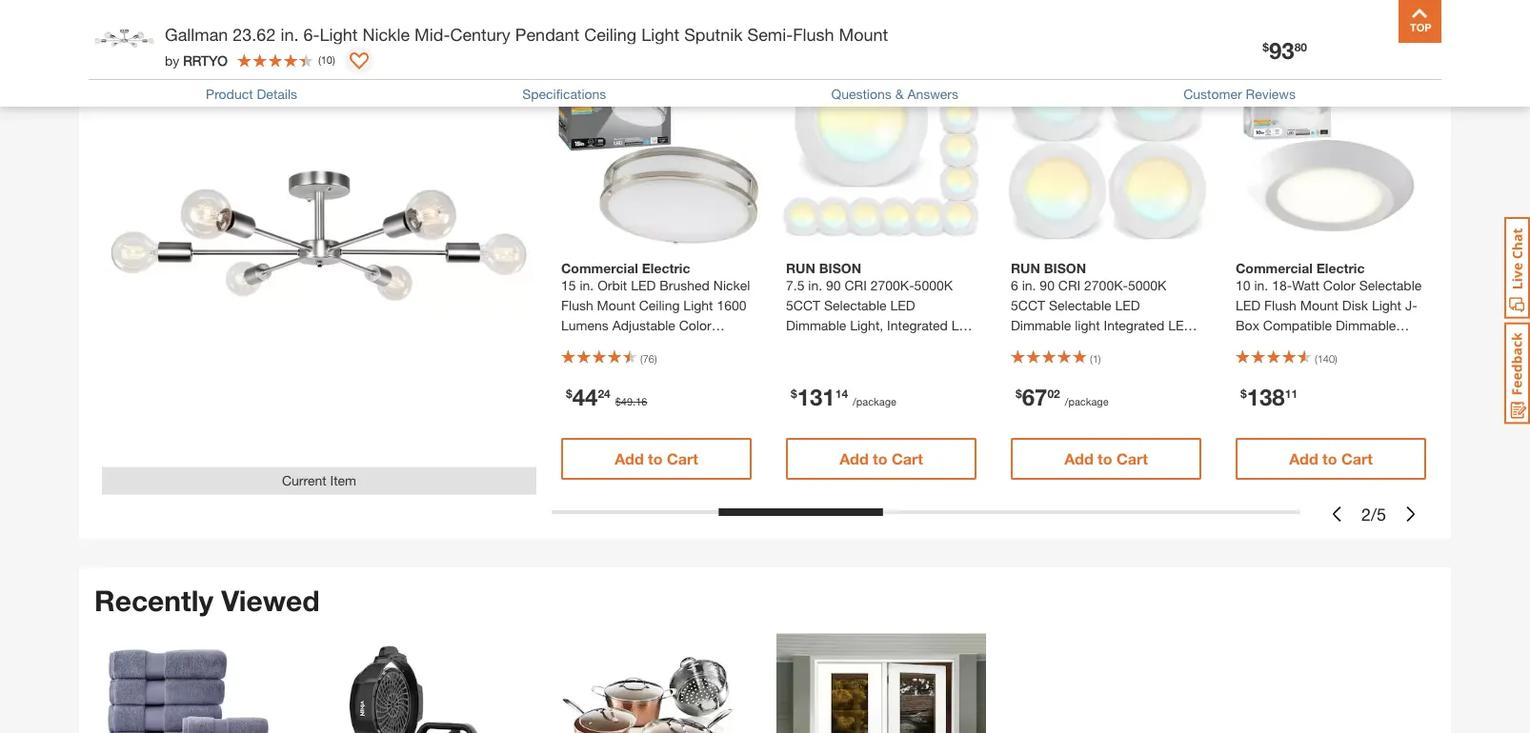 Task type: vqa. For each thing, say whether or not it's contained in the screenshot.
Brushed
yes



Task type: locate. For each thing, give the bounding box(es) containing it.
bison up light
[[1044, 261, 1086, 276]]

$ down (4-
[[1016, 388, 1022, 401]]

lumens up temperatures
[[561, 318, 609, 334]]

next slide image
[[1404, 507, 1419, 523]]

bison for 6
[[1044, 261, 1086, 276]]

2 cart from the left
[[892, 451, 923, 469]]

product details button
[[206, 86, 297, 102], [206, 86, 297, 102]]

light inside run bison 7.5 in. 90 cri 2700k-5000k 5cct selectable led dimmable light, integrated led flush mount ceiling disk light (10-pack)
[[938, 338, 968, 354]]

commercial inside commercial electric 15 in. orbit led brushed nickel flush mount ceiling light 1600 lumens adjustable color temperatures dimmable
[[561, 261, 638, 276]]

3 add to cart from the left
[[1064, 451, 1148, 469]]

1 horizontal spatial 2700k-
[[1084, 278, 1128, 294]]

4 add from the left
[[1289, 451, 1318, 469]]

flush
[[793, 24, 834, 44], [561, 298, 593, 314], [1265, 298, 1297, 314], [786, 338, 818, 354], [1011, 338, 1043, 354]]

integrated right the light,
[[887, 318, 948, 334]]

( left (8-
[[1315, 354, 1318, 366]]

cri up light
[[1058, 278, 1081, 294]]

cri up the light,
[[845, 278, 867, 294]]

2 2700k- from the left
[[1084, 278, 1128, 294]]

2 integrated from the left
[[1104, 318, 1165, 334]]

add to cart for /package
[[1064, 451, 1148, 469]]

in. inside commercial electric 15 in. orbit led brushed nickel flush mount ceiling light 1600 lumens adjustable color temperatures dimmable
[[580, 278, 594, 294]]

2 commercial from the left
[[1236, 261, 1313, 276]]

0 horizontal spatial cri
[[845, 278, 867, 294]]

electric for 138
[[1317, 261, 1365, 276]]

1 commercial from the left
[[561, 261, 638, 276]]

3 to from the left
[[1098, 451, 1112, 469]]

140
[[1318, 354, 1335, 366]]

( down light
[[1090, 354, 1093, 366]]

dimmable up (8-
[[1336, 318, 1396, 334]]

2 run from the left
[[1011, 261, 1040, 276]]

pendant
[[515, 24, 579, 44]]

color down 'brushed'
[[679, 318, 711, 334]]

2 /package from the left
[[1065, 396, 1109, 409]]

2700k- inside "run bison 6 in. 90 cri 2700k-5000k 5cct selectable led dimmable light integrated led flush mount ceiling disk light (4-pack)"
[[1084, 278, 1128, 294]]

lumens inside commercial electric 10 in. 18-watt color selectable led flush mount disk light j- box compatible dimmable 1500 lumens (8-pack)
[[1269, 338, 1317, 354]]

run up "7.5"
[[786, 261, 816, 276]]

0 horizontal spatial 2700k-
[[871, 278, 914, 294]]

mount down orbit
[[597, 298, 635, 314]]

1 horizontal spatial 5000k
[[1128, 278, 1167, 294]]

1 90 from the left
[[826, 278, 841, 294]]

90 right 6
[[1040, 278, 1055, 294]]

15 in. orbit led brushed nickel flush mount ceiling light 1600 lumens adjustable color temperatures dimmable image
[[552, 37, 761, 247]]

5cct
[[786, 298, 820, 314], [1011, 298, 1045, 314]]

electric
[[642, 261, 690, 276], [1317, 261, 1365, 276]]

questions & answers button
[[831, 86, 959, 102], [831, 86, 959, 102]]

top button
[[1399, 0, 1442, 43]]

1 electric from the left
[[642, 261, 690, 276]]

bison inside run bison 7.5 in. 90 cri 2700k-5000k 5cct selectable led dimmable light, integrated led flush mount ceiling disk light (10-pack)
[[819, 261, 861, 276]]

1 horizontal spatial 10
[[1236, 278, 1251, 294]]

2 horizontal spatial selectable
[[1359, 278, 1422, 294]]

add down $ 67 02 /package
[[1064, 451, 1094, 469]]

2700k- up light
[[1084, 278, 1128, 294]]

bison up the light,
[[819, 261, 861, 276]]

add for /package
[[1064, 451, 1094, 469]]

integrated for light,
[[887, 318, 948, 334]]

$ for 138
[[1241, 388, 1247, 401]]

add to cart button up 'previous slide' icon
[[1236, 439, 1426, 481]]

ceiling down light
[[1089, 338, 1130, 354]]

$
[[1263, 41, 1269, 54], [566, 388, 572, 401], [791, 388, 797, 401], [1016, 388, 1022, 401], [1241, 388, 1247, 401], [615, 396, 621, 409]]

$ left 24
[[566, 388, 572, 401]]

pack) up 14
[[810, 358, 843, 374]]

add to cart down $ 131 14 /package
[[840, 451, 923, 469]]

main product image image
[[102, 33, 536, 468]]

4 to from the left
[[1323, 451, 1337, 469]]

dimmable up (4-
[[1011, 318, 1071, 334]]

&
[[895, 86, 904, 102]]

5
[[1377, 505, 1386, 525]]

disk inside run bison 7.5 in. 90 cri 2700k-5000k 5cct selectable led dimmable light, integrated led flush mount ceiling disk light (10-pack)
[[908, 338, 934, 354]]

add to cart for $
[[615, 451, 698, 469]]

90 inside run bison 7.5 in. 90 cri 2700k-5000k 5cct selectable led dimmable light, integrated led flush mount ceiling disk light (10-pack)
[[826, 278, 841, 294]]

1500
[[1236, 338, 1266, 354]]

76
[[643, 354, 655, 366]]

( down adjustable
[[640, 354, 643, 366]]

add down $ 131 14 /package
[[840, 451, 869, 469]]

10 left 18-
[[1236, 278, 1251, 294]]

run inside "run bison 6 in. 90 cri 2700k-5000k 5cct selectable led dimmable light integrated led flush mount ceiling disk light (4-pack)"
[[1011, 261, 1040, 276]]

1 horizontal spatial color
[[1323, 278, 1356, 294]]

in. inside commercial electric 10 in. 18-watt color selectable led flush mount disk light j- box compatible dimmable 1500 lumens (8-pack)
[[1254, 278, 1269, 294]]

commercial inside commercial electric 10 in. 18-watt color selectable led flush mount disk light j- box compatible dimmable 1500 lumens (8-pack)
[[1236, 261, 1313, 276]]

0 horizontal spatial 90
[[826, 278, 841, 294]]

in. inside "run bison 6 in. 90 cri 2700k-5000k 5cct selectable led dimmable light integrated led flush mount ceiling disk light (4-pack)"
[[1022, 278, 1036, 294]]

1 horizontal spatial commercial
[[1236, 261, 1313, 276]]

run inside run bison 7.5 in. 90 cri 2700k-5000k 5cct selectable led dimmable light, integrated led flush mount ceiling disk light (10-pack)
[[786, 261, 816, 276]]

$ for 93
[[1263, 41, 1269, 54]]

light
[[320, 24, 358, 44], [641, 24, 680, 44], [684, 298, 713, 314], [1372, 298, 1402, 314], [938, 338, 968, 354], [1163, 338, 1193, 354]]

1 vertical spatial 10
[[1236, 278, 1251, 294]]

add to cart button down $ 131 14 /package
[[786, 439, 977, 481]]

commercial electric 15 in. orbit led brushed nickel flush mount ceiling light 1600 lumens adjustable color temperatures dimmable
[[561, 261, 750, 354]]

0 horizontal spatial integrated
[[887, 318, 948, 334]]

3 add to cart button from the left
[[1011, 439, 1202, 481]]

add down 49
[[615, 451, 644, 469]]

( 76 )
[[640, 354, 657, 366]]

to for /package
[[1098, 451, 1112, 469]]

dimmable up '(10-'
[[786, 318, 846, 334]]

0 horizontal spatial run
[[786, 261, 816, 276]]

1 horizontal spatial 90
[[1040, 278, 1055, 294]]

1 horizontal spatial cri
[[1058, 278, 1081, 294]]

1 to from the left
[[648, 451, 663, 469]]

1 horizontal spatial selectable
[[1049, 298, 1112, 314]]

2 add to cart from the left
[[840, 451, 923, 469]]

1 cart from the left
[[667, 451, 698, 469]]

cri
[[845, 278, 867, 294], [1058, 278, 1081, 294]]

44
[[572, 384, 598, 411]]

1 5cct from the left
[[786, 298, 820, 314]]

current item
[[282, 474, 356, 489]]

2700k-
[[871, 278, 914, 294], [1084, 278, 1128, 294]]

2 5cct from the left
[[1011, 298, 1045, 314]]

/package right 02 at the bottom of the page
[[1065, 396, 1109, 409]]

commercial
[[561, 261, 638, 276], [1236, 261, 1313, 276]]

electric up the watt
[[1317, 261, 1365, 276]]

2 electric from the left
[[1317, 261, 1365, 276]]

( 1 )
[[1090, 354, 1101, 366]]

watt
[[1292, 278, 1320, 294]]

) for 138
[[1335, 354, 1338, 366]]

(
[[318, 54, 321, 66], [640, 354, 643, 366], [1090, 354, 1093, 366], [1315, 354, 1318, 366]]

in. left 18-
[[1254, 278, 1269, 294]]

questions & answers
[[831, 86, 959, 102]]

23.62
[[233, 24, 276, 44]]

3 add from the left
[[1064, 451, 1094, 469]]

1 horizontal spatial integrated
[[1104, 318, 1165, 334]]

dimmable inside "run bison 6 in. 90 cri 2700k-5000k 5cct selectable led dimmable light integrated led flush mount ceiling disk light (4-pack)"
[[1011, 318, 1071, 334]]

80
[[1295, 41, 1307, 54]]

$ inside $ 138 11
[[1241, 388, 1247, 401]]

5000k inside "run bison 6 in. 90 cri 2700k-5000k 5cct selectable led dimmable light integrated led flush mount ceiling disk light (4-pack)"
[[1128, 278, 1167, 294]]

( for $
[[640, 354, 643, 366]]

0 vertical spatial lumens
[[561, 318, 609, 334]]

0 horizontal spatial bison
[[819, 261, 861, 276]]

cri for light
[[1058, 278, 1081, 294]]

cart
[[667, 451, 698, 469], [892, 451, 923, 469], [1117, 451, 1148, 469], [1342, 451, 1373, 469]]

( 140 )
[[1315, 354, 1338, 366]]

in. right "7.5"
[[808, 278, 822, 294]]

0 vertical spatial color
[[1323, 278, 1356, 294]]

flush up (4-
[[1011, 338, 1043, 354]]

0 horizontal spatial pack)
[[810, 358, 843, 374]]

0 horizontal spatial 5cct
[[786, 298, 820, 314]]

6
[[1011, 278, 1018, 294]]

0 horizontal spatial disk
[[908, 338, 934, 354]]

2 horizontal spatial disk
[[1342, 298, 1368, 314]]

run bison 6 in. 90 cri 2700k-5000k 5cct selectable led dimmable light integrated led flush mount ceiling disk light (4-pack)
[[1011, 261, 1193, 374]]

1 bison from the left
[[819, 261, 861, 276]]

1 horizontal spatial bison
[[1044, 261, 1086, 276]]

current
[[282, 474, 326, 489]]

0 horizontal spatial selectable
[[824, 298, 887, 314]]

mount inside commercial electric 15 in. orbit led brushed nickel flush mount ceiling light 1600 lumens adjustable color temperatures dimmable
[[597, 298, 635, 314]]

legacy series pet door image
[[777, 635, 986, 734]]

16
[[636, 396, 647, 409]]

5cct down "7.5"
[[786, 298, 820, 314]]

2 / 5
[[1362, 505, 1386, 525]]

selectable up j-
[[1359, 278, 1422, 294]]

2700k- for light,
[[871, 278, 914, 294]]

electric inside commercial electric 15 in. orbit led brushed nickel flush mount ceiling light 1600 lumens adjustable color temperatures dimmable
[[642, 261, 690, 276]]

131
[[797, 384, 835, 411]]

$ for 44
[[566, 388, 572, 401]]

answers
[[908, 86, 959, 102]]

( 10 )
[[318, 54, 335, 66]]

electric up 'brushed'
[[642, 261, 690, 276]]

add to cart button down $ 67 02 /package
[[1011, 439, 1202, 481]]

2 to from the left
[[873, 451, 888, 469]]

dimmable inside run bison 7.5 in. 90 cri 2700k-5000k 5cct selectable led dimmable light, integrated led flush mount ceiling disk light (10-pack)
[[786, 318, 846, 334]]

integrated right light
[[1104, 318, 1165, 334]]

viewed
[[221, 585, 320, 618]]

electric inside commercial electric 10 in. 18-watt color selectable led flush mount disk light j- box compatible dimmable 1500 lumens (8-pack)
[[1317, 261, 1365, 276]]

10 inside commercial electric 10 in. 18-watt color selectable led flush mount disk light j- box compatible dimmable 1500 lumens (8-pack)
[[1236, 278, 1251, 294]]

4 add to cart button from the left
[[1236, 439, 1426, 481]]

integrated
[[887, 318, 948, 334], [1104, 318, 1165, 334]]

$ left '80'
[[1263, 41, 1269, 54]]

add to cart down $ 67 02 /package
[[1064, 451, 1148, 469]]

flush down "15"
[[561, 298, 593, 314]]

1 /package from the left
[[853, 396, 897, 409]]

disk inside "run bison 6 in. 90 cri 2700k-5000k 5cct selectable led dimmable light integrated led flush mount ceiling disk light (4-pack)"
[[1133, 338, 1159, 354]]

ceiling down the light,
[[864, 338, 905, 354]]

1 horizontal spatial 5cct
[[1011, 298, 1045, 314]]

1 5000k from the left
[[914, 278, 953, 294]]

color
[[1323, 278, 1356, 294], [679, 318, 711, 334]]

(10-
[[786, 358, 810, 374]]

selectable up the light,
[[824, 298, 887, 314]]

( for 138
[[1315, 354, 1318, 366]]

j-
[[1405, 298, 1418, 314]]

selectable up light
[[1049, 298, 1112, 314]]

$ 93 80
[[1263, 36, 1307, 63]]

mid-
[[415, 24, 450, 44]]

flush up '(10-'
[[786, 338, 818, 354]]

color right the watt
[[1323, 278, 1356, 294]]

add to cart
[[615, 451, 698, 469], [840, 451, 923, 469], [1064, 451, 1148, 469], [1289, 451, 1373, 469]]

/package right 14
[[853, 396, 897, 409]]

1 horizontal spatial pack)
[[1027, 358, 1060, 374]]

1 vertical spatial lumens
[[1269, 338, 1317, 354]]

0 horizontal spatial /package
[[853, 396, 897, 409]]

$ inside $ 131 14 /package
[[791, 388, 797, 401]]

0 horizontal spatial 10
[[321, 54, 333, 66]]

pack) right the 140
[[1336, 338, 1370, 354]]

( down 6-
[[318, 54, 321, 66]]

flush down 18-
[[1265, 298, 1297, 314]]

lumens
[[561, 318, 609, 334], [1269, 338, 1317, 354]]

/package inside $ 131 14 /package
[[853, 396, 897, 409]]

2 add from the left
[[840, 451, 869, 469]]

5cct inside run bison 7.5 in. 90 cri 2700k-5000k 5cct selectable led dimmable light, integrated led flush mount ceiling disk light (10-pack)
[[786, 298, 820, 314]]

/package for 67
[[1065, 396, 1109, 409]]

bison inside "run bison 6 in. 90 cri 2700k-5000k 5cct selectable led dimmable light integrated led flush mount ceiling disk light (4-pack)"
[[1044, 261, 1086, 276]]

led inside commercial electric 15 in. orbit led brushed nickel flush mount ceiling light 1600 lumens adjustable color temperatures dimmable
[[631, 278, 656, 294]]

5cct inside "run bison 6 in. 90 cri 2700k-5000k 5cct selectable led dimmable light integrated led flush mount ceiling disk light (4-pack)"
[[1011, 298, 1045, 314]]

led
[[631, 278, 656, 294], [890, 298, 915, 314], [1115, 298, 1140, 314], [1236, 298, 1261, 314], [952, 318, 977, 334], [1168, 318, 1193, 334]]

led inside commercial electric 10 in. 18-watt color selectable led flush mount disk light j- box compatible dimmable 1500 lumens (8-pack)
[[1236, 298, 1261, 314]]

add to cart for 138
[[1289, 451, 1373, 469]]

ceiling up adjustable
[[639, 298, 680, 314]]

2700k- inside run bison 7.5 in. 90 cri 2700k-5000k 5cct selectable led dimmable light, integrated led flush mount ceiling disk light (10-pack)
[[871, 278, 914, 294]]

14
[[835, 388, 848, 401]]

add down 11
[[1289, 451, 1318, 469]]

add to cart up 'previous slide' icon
[[1289, 451, 1373, 469]]

mount down the watt
[[1300, 298, 1339, 314]]

product
[[206, 86, 253, 102]]

5000k for 7.5 in. 90 cri 2700k-5000k 5cct selectable led dimmable light, integrated led flush mount ceiling disk light (10-pack)
[[914, 278, 953, 294]]

add to cart button down the 16
[[561, 439, 752, 481]]

90 inside "run bison 6 in. 90 cri 2700k-5000k 5cct selectable led dimmable light integrated led flush mount ceiling disk light (4-pack)"
[[1040, 278, 1055, 294]]

to
[[648, 451, 663, 469], [873, 451, 888, 469], [1098, 451, 1112, 469], [1323, 451, 1337, 469]]

flush inside run bison 7.5 in. 90 cri 2700k-5000k 5cct selectable led dimmable light, integrated led flush mount ceiling disk light (10-pack)
[[786, 338, 818, 354]]

4 cart from the left
[[1342, 451, 1373, 469]]

add to cart button for $
[[561, 439, 752, 481]]

$ left 11
[[1241, 388, 1247, 401]]

mount down light
[[1047, 338, 1085, 354]]

mount
[[839, 24, 888, 44], [597, 298, 635, 314], [1300, 298, 1339, 314], [822, 338, 860, 354], [1047, 338, 1085, 354]]

$ inside $ 67 02 /package
[[1016, 388, 1022, 401]]

5cct down 6
[[1011, 298, 1045, 314]]

in. right "15"
[[580, 278, 594, 294]]

dimmable down adjustable
[[646, 338, 706, 354]]

90 right "7.5"
[[826, 278, 841, 294]]

recently
[[94, 585, 213, 618]]

1 vertical spatial color
[[679, 318, 711, 334]]

selectable inside "run bison 6 in. 90 cri 2700k-5000k 5cct selectable led dimmable light integrated led flush mount ceiling disk light (4-pack)"
[[1049, 298, 1112, 314]]

1 horizontal spatial run
[[1011, 261, 1040, 276]]

commercial up 18-
[[1236, 261, 1313, 276]]

5cct for 7.5
[[786, 298, 820, 314]]

run
[[786, 261, 816, 276], [1011, 261, 1040, 276]]

/package inside $ 67 02 /package
[[1065, 396, 1109, 409]]

1 horizontal spatial electric
[[1317, 261, 1365, 276]]

1 horizontal spatial disk
[[1133, 338, 1159, 354]]

integrated inside run bison 7.5 in. 90 cri 2700k-5000k 5cct selectable led dimmable light, integrated led flush mount ceiling disk light (10-pack)
[[887, 318, 948, 334]]

1 add to cart from the left
[[615, 451, 698, 469]]

2 cri from the left
[[1058, 278, 1081, 294]]

3 cart from the left
[[1117, 451, 1148, 469]]

pack) inside commercial electric 10 in. 18-watt color selectable led flush mount disk light j- box compatible dimmable 1500 lumens (8-pack)
[[1336, 338, 1370, 354]]

1 add from the left
[[615, 451, 644, 469]]

rrtyo
[[183, 52, 228, 68]]

2 bison from the left
[[1044, 261, 1086, 276]]

mount inside "run bison 6 in. 90 cri 2700k-5000k 5cct selectable led dimmable light integrated led flush mount ceiling disk light (4-pack)"
[[1047, 338, 1085, 354]]

disk for 6 in. 90 cri 2700k-5000k 5cct selectable led dimmable light integrated led flush mount ceiling disk light (4-pack)
[[1133, 338, 1159, 354]]

$ inside $ 93 80
[[1263, 41, 1269, 54]]

dimmable inside commercial electric 10 in. 18-watt color selectable led flush mount disk light j- box compatible dimmable 1500 lumens (8-pack)
[[1336, 318, 1396, 334]]

( for /package
[[1090, 354, 1093, 366]]

bison
[[819, 261, 861, 276], [1044, 261, 1086, 276]]

selectable
[[1359, 278, 1422, 294], [824, 298, 887, 314], [1049, 298, 1112, 314]]

2 90 from the left
[[1040, 278, 1055, 294]]

5000k inside run bison 7.5 in. 90 cri 2700k-5000k 5cct selectable led dimmable light, integrated led flush mount ceiling disk light (10-pack)
[[914, 278, 953, 294]]

0 horizontal spatial commercial
[[561, 261, 638, 276]]

selectable inside run bison 7.5 in. 90 cri 2700k-5000k 5cct selectable led dimmable light, integrated led flush mount ceiling disk light (10-pack)
[[824, 298, 887, 314]]

mount down the light,
[[822, 338, 860, 354]]

integrated inside "run bison 6 in. 90 cri 2700k-5000k 5cct selectable led dimmable light integrated led flush mount ceiling disk light (4-pack)"
[[1104, 318, 1165, 334]]

0 horizontal spatial lumens
[[561, 318, 609, 334]]

run up 6
[[1011, 261, 1040, 276]]

1 2700k- from the left
[[871, 278, 914, 294]]

1 add to cart button from the left
[[561, 439, 752, 481]]

specifications button
[[522, 86, 606, 102], [522, 86, 606, 102]]

pack) inside "run bison 6 in. 90 cri 2700k-5000k 5cct selectable led dimmable light integrated led flush mount ceiling disk light (4-pack)"
[[1027, 358, 1060, 374]]

cri inside run bison 7.5 in. 90 cri 2700k-5000k 5cct selectable led dimmable light, integrated led flush mount ceiling disk light (10-pack)
[[845, 278, 867, 294]]

4 add to cart from the left
[[1289, 451, 1373, 469]]

temperatures
[[561, 338, 642, 354]]

lumens down 'compatible'
[[1269, 338, 1317, 354]]

gallman
[[165, 24, 228, 44]]

10 left display icon
[[321, 54, 333, 66]]

add to cart down the 16
[[615, 451, 698, 469]]

selectable inside commercial electric 10 in. 18-watt color selectable led flush mount disk light j- box compatible dimmable 1500 lumens (8-pack)
[[1359, 278, 1422, 294]]

5cct for 6
[[1011, 298, 1045, 314]]

)
[[333, 54, 335, 66], [655, 354, 657, 366], [1098, 354, 1101, 366], [1335, 354, 1338, 366]]

/
[[1371, 505, 1377, 525]]

2 5000k from the left
[[1128, 278, 1167, 294]]

1 run from the left
[[786, 261, 816, 276]]

customer
[[1184, 86, 1242, 102]]

2 horizontal spatial pack)
[[1336, 338, 1370, 354]]

2700k- up the light,
[[871, 278, 914, 294]]

pack) inside run bison 7.5 in. 90 cri 2700k-5000k 5cct selectable led dimmable light, integrated led flush mount ceiling disk light (10-pack)
[[810, 358, 843, 374]]

add to cart button
[[561, 439, 752, 481], [786, 439, 977, 481], [1011, 439, 1202, 481], [1236, 439, 1426, 481]]

commercial up orbit
[[561, 261, 638, 276]]

cri inside "run bison 6 in. 90 cri 2700k-5000k 5cct selectable led dimmable light integrated led flush mount ceiling disk light (4-pack)"
[[1058, 278, 1081, 294]]

$ down '(10-'
[[791, 388, 797, 401]]

0 horizontal spatial 5000k
[[914, 278, 953, 294]]

1 integrated from the left
[[887, 318, 948, 334]]

in.
[[281, 24, 299, 44], [580, 278, 594, 294], [808, 278, 822, 294], [1022, 278, 1036, 294], [1254, 278, 1269, 294]]

5000k
[[914, 278, 953, 294], [1128, 278, 1167, 294]]

90
[[826, 278, 841, 294], [1040, 278, 1055, 294]]

1 horizontal spatial /package
[[1065, 396, 1109, 409]]

10
[[321, 54, 333, 66], [1236, 278, 1251, 294]]

/package
[[853, 396, 897, 409], [1065, 396, 1109, 409]]

0 horizontal spatial electric
[[642, 261, 690, 276]]

color inside commercial electric 15 in. orbit led brushed nickel flush mount ceiling light 1600 lumens adjustable color temperatures dimmable
[[679, 318, 711, 334]]

in. right 6
[[1022, 278, 1036, 294]]

1 cri from the left
[[845, 278, 867, 294]]

compatible
[[1263, 318, 1332, 334]]

pack) up 02 at the bottom of the page
[[1027, 358, 1060, 374]]

0 horizontal spatial color
[[679, 318, 711, 334]]

1 horizontal spatial lumens
[[1269, 338, 1317, 354]]

11
[[1285, 388, 1298, 401]]



Task type: describe. For each thing, give the bounding box(es) containing it.
adjustable
[[612, 318, 675, 334]]

$ 44 24 $ 49 . 16
[[566, 384, 647, 411]]

flush up questions
[[793, 24, 834, 44]]

2700k- for light
[[1084, 278, 1128, 294]]

run for 7.5
[[786, 261, 816, 276]]

$ left .
[[615, 396, 621, 409]]

product image image
[[93, 10, 155, 71]]

/package for 131
[[853, 396, 897, 409]]

specifications
[[522, 86, 606, 102]]

pack) for 7.5 in. 90 cri 2700k-5000k 5cct selectable led dimmable light, integrated led flush mount ceiling disk light (10-pack)
[[810, 358, 843, 374]]

disk inside commercial electric 10 in. 18-watt color selectable led flush mount disk light j- box compatible dimmable 1500 lumens (8-pack)
[[1342, 298, 1368, 314]]

$ for 67
[[1016, 388, 1022, 401]]

1600
[[717, 298, 747, 314]]

add to cart button for /package
[[1011, 439, 1202, 481]]

nickle
[[363, 24, 410, 44]]

.
[[633, 396, 636, 409]]

century
[[450, 24, 511, 44]]

ceiling inside commercial electric 15 in. orbit led brushed nickel flush mount ceiling light 1600 lumens adjustable color temperatures dimmable
[[639, 298, 680, 314]]

(4-
[[1011, 358, 1027, 374]]

product details
[[206, 86, 297, 102]]

) for /package
[[1098, 354, 1101, 366]]

run for 6
[[1011, 261, 1040, 276]]

49
[[621, 396, 633, 409]]

hammered copper 10-piece aluminum non-stick cookware set with glass lids image
[[552, 635, 761, 734]]

light inside commercial electric 15 in. orbit led brushed nickel flush mount ceiling light 1600 lumens adjustable color temperatures dimmable
[[684, 298, 713, 314]]

15
[[561, 278, 576, 294]]

item
[[330, 474, 356, 489]]

in. for 138
[[1254, 278, 1269, 294]]

to for $
[[648, 451, 663, 469]]

feedback link image
[[1505, 322, 1530, 425]]

brushed
[[660, 278, 710, 294]]

color inside commercial electric 10 in. 18-watt color selectable led flush mount disk light j- box compatible dimmable 1500 lumens (8-pack)
[[1323, 278, 1356, 294]]

flush inside commercial electric 15 in. orbit led brushed nickel flush mount ceiling light 1600 lumens adjustable color temperatures dimmable
[[561, 298, 593, 314]]

02
[[1048, 388, 1060, 401]]

mount up questions
[[839, 24, 888, 44]]

1
[[1093, 354, 1098, 366]]

0 vertical spatial 10
[[321, 54, 333, 66]]

box
[[1236, 318, 1260, 334]]

add for 138
[[1289, 451, 1318, 469]]

ceiling right pendant
[[584, 24, 637, 44]]

2 add to cart button from the left
[[786, 439, 977, 481]]

10 in. 18-watt color selectable led flush mount disk light j-box compatible dimmable 1500 lumens (8-pack) image
[[1226, 37, 1436, 247]]

add for $
[[615, 451, 644, 469]]

$ 67 02 /package
[[1016, 384, 1109, 411]]

customer reviews
[[1184, 86, 1296, 102]]

light inside commercial electric 10 in. 18-watt color selectable led flush mount disk light j- box compatible dimmable 1500 lumens (8-pack)
[[1372, 298, 1402, 314]]

5000k for 6 in. 90 cri 2700k-5000k 5cct selectable led dimmable light integrated led flush mount ceiling disk light (4-pack)
[[1128, 278, 1167, 294]]

93
[[1269, 36, 1295, 63]]

90 for 7.5
[[826, 278, 841, 294]]

to for 138
[[1323, 451, 1337, 469]]

138
[[1247, 384, 1285, 411]]

pack) for 6 in. 90 cri 2700k-5000k 5cct selectable led dimmable light integrated led flush mount ceiling disk light (4-pack)
[[1027, 358, 1060, 374]]

electric for $
[[642, 261, 690, 276]]

gallman 23.62 in. 6-light nickle mid-century pendant ceiling light sputnik semi-flush mount
[[165, 24, 888, 44]]

commercial electric 10 in. 18-watt color selectable led flush mount disk light j- box compatible dimmable 1500 lumens (8-pack)
[[1236, 261, 1422, 354]]

live chat image
[[1505, 217, 1530, 319]]

cart for /package
[[1117, 451, 1148, 469]]

reviews
[[1246, 86, 1296, 102]]

in. inside run bison 7.5 in. 90 cri 2700k-5000k 5cct selectable led dimmable light, integrated led flush mount ceiling disk light (10-pack)
[[808, 278, 822, 294]]

67
[[1022, 384, 1048, 411]]

cri for light,
[[845, 278, 867, 294]]

integrated for light
[[1104, 318, 1165, 334]]

6-
[[303, 24, 320, 44]]

recently viewed
[[94, 585, 320, 618]]

by
[[165, 52, 179, 68]]

bison for 7.5
[[819, 261, 861, 276]]

in. for $
[[580, 278, 594, 294]]

$ for 131
[[791, 388, 797, 401]]

details
[[257, 86, 297, 102]]

flush inside "run bison 6 in. 90 cri 2700k-5000k 5cct selectable led dimmable light integrated led flush mount ceiling disk light (4-pack)"
[[1011, 338, 1043, 354]]

lumens inside commercial electric 15 in. orbit led brushed nickel flush mount ceiling light 1600 lumens adjustable color temperatures dimmable
[[561, 318, 609, 334]]

foodi 9-in-1 6.5 qt. electric pressure cooker & air fryer (op301) image
[[327, 635, 536, 734]]

commercial for 138
[[1236, 261, 1313, 276]]

18-
[[1272, 278, 1292, 294]]

(8-
[[1320, 338, 1336, 354]]

dimmable inside commercial electric 15 in. orbit led brushed nickel flush mount ceiling light 1600 lumens adjustable color temperatures dimmable
[[646, 338, 706, 354]]

questions
[[831, 86, 892, 102]]

light
[[1075, 318, 1100, 334]]

previous slide image
[[1329, 507, 1344, 523]]

90 for 6
[[1040, 278, 1055, 294]]

24
[[598, 388, 611, 401]]

$ 131 14 /package
[[791, 384, 897, 411]]

6 in. 90 cri 2700k-5000k 5cct selectable led dimmable light integrated led flush mount ceiling disk light (4-pack) image
[[1001, 37, 1211, 247]]

$ 138 11
[[1241, 384, 1298, 411]]

disk for 7.5 in. 90 cri 2700k-5000k 5cct selectable led dimmable light, integrated led flush mount ceiling disk light (10-pack)
[[908, 338, 934, 354]]

add to cart button for 138
[[1236, 439, 1426, 481]]

) for $
[[655, 354, 657, 366]]

display image
[[350, 52, 369, 71]]

by rrtyo
[[165, 52, 228, 68]]

7.5
[[786, 278, 805, 294]]

cart for 138
[[1342, 451, 1373, 469]]

selectable for 6 in. 90 cri 2700k-5000k 5cct selectable led dimmable light integrated led flush mount ceiling disk light (4-pack)
[[1049, 298, 1112, 314]]

ceiling inside run bison 7.5 in. 90 cri 2700k-5000k 5cct selectable led dimmable light, integrated led flush mount ceiling disk light (10-pack)
[[864, 338, 905, 354]]

commercial for $
[[561, 261, 638, 276]]

mount inside run bison 7.5 in. 90 cri 2700k-5000k 5cct selectable led dimmable light, integrated led flush mount ceiling disk light (10-pack)
[[822, 338, 860, 354]]

mount inside commercial electric 10 in. 18-watt color selectable led flush mount disk light j- box compatible dimmable 1500 lumens (8-pack)
[[1300, 298, 1339, 314]]

ultra plush soft cotton lake blue 18-piece bath towel set image
[[102, 635, 312, 734]]

sputnik
[[684, 24, 743, 44]]

light,
[[850, 318, 884, 334]]

selectable for 7.5 in. 90 cri 2700k-5000k 5cct selectable led dimmable light, integrated led flush mount ceiling disk light (10-pack)
[[824, 298, 887, 314]]

in. left 6-
[[281, 24, 299, 44]]

cart for $
[[667, 451, 698, 469]]

semi-
[[748, 24, 793, 44]]

in. for /package
[[1022, 278, 1036, 294]]

nickel
[[713, 278, 750, 294]]

2
[[1362, 505, 1371, 525]]

orbit
[[598, 278, 627, 294]]

ceiling inside "run bison 6 in. 90 cri 2700k-5000k 5cct selectable led dimmable light integrated led flush mount ceiling disk light (4-pack)"
[[1089, 338, 1130, 354]]

7.5 in. 90 cri 2700k-5000k 5cct selectable led dimmable light, integrated led flush mount ceiling disk light (10-pack) image
[[777, 37, 986, 247]]

flush inside commercial electric 10 in. 18-watt color selectable led flush mount disk light j- box compatible dimmable 1500 lumens (8-pack)
[[1265, 298, 1297, 314]]

run bison 7.5 in. 90 cri 2700k-5000k 5cct selectable led dimmable light, integrated led flush mount ceiling disk light (10-pack)
[[786, 261, 977, 374]]

light inside "run bison 6 in. 90 cri 2700k-5000k 5cct selectable led dimmable light integrated led flush mount ceiling disk light (4-pack)"
[[1163, 338, 1193, 354]]



